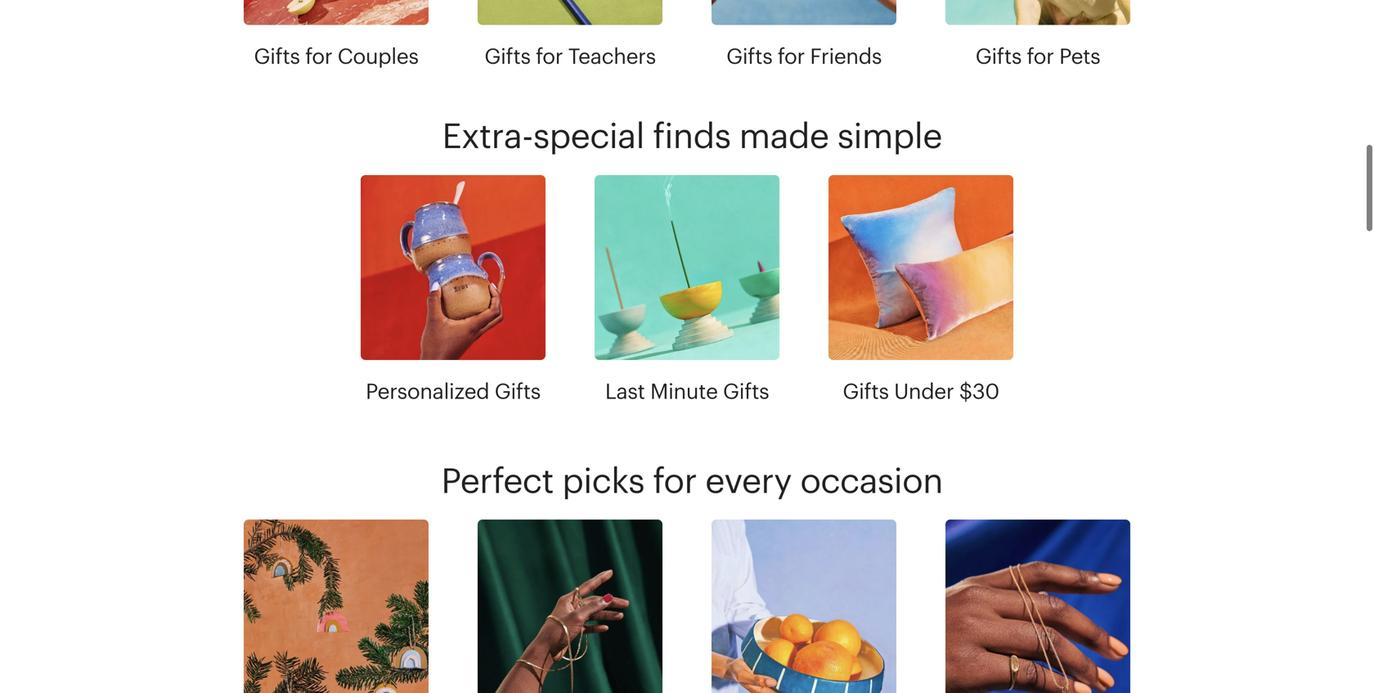Task type: vqa. For each thing, say whether or not it's contained in the screenshot.
occasion
yes



Task type: describe. For each thing, give the bounding box(es) containing it.
gifts under $30 image
[[829, 175, 1014, 360]]

for for couples
[[305, 44, 332, 68]]

gifts for gifts for friends
[[727, 44, 773, 68]]

made
[[739, 117, 829, 156]]

anniversary gifts image
[[946, 520, 1131, 693]]

for for teachers
[[536, 44, 563, 68]]

gifts for pets
[[976, 44, 1101, 68]]

minute
[[650, 379, 718, 403]]

gifts for gifts for pets
[[976, 44, 1022, 68]]

perfect
[[441, 461, 554, 500]]

christmas gifts image
[[244, 520, 429, 693]]

gifts under $30
[[843, 379, 1000, 403]]

last minute gifts image
[[595, 175, 780, 360]]

couples
[[338, 44, 419, 68]]

housewarming gifts image
[[712, 520, 897, 693]]

gifts for friends
[[727, 44, 882, 68]]

friends
[[810, 44, 882, 68]]

for right picks
[[653, 461, 697, 500]]

gifts for teachers
[[485, 44, 656, 68]]

personalized gifts
[[366, 379, 541, 403]]

$30
[[959, 379, 1000, 403]]

gifts for gifts for teachers
[[485, 44, 531, 68]]



Task type: locate. For each thing, give the bounding box(es) containing it.
simple
[[837, 117, 942, 156]]

pets
[[1060, 44, 1101, 68]]

occasion
[[800, 461, 943, 500]]

last minute gifts
[[605, 379, 769, 403]]

teachers
[[568, 44, 656, 68]]

for left couples
[[305, 44, 332, 68]]

gifts for gifts under $30
[[843, 379, 889, 403]]

personalized gifts image
[[361, 175, 546, 360]]

gifts for gifts for couples
[[254, 44, 300, 68]]

birthday gifts image
[[478, 520, 663, 693]]

finds
[[653, 117, 731, 156]]

for left the friends
[[778, 44, 805, 68]]

perfect picks for every occasion
[[441, 461, 943, 500]]

for left teachers
[[536, 44, 563, 68]]

extra-special finds made simple
[[442, 117, 942, 156]]

for
[[305, 44, 332, 68], [536, 44, 563, 68], [778, 44, 805, 68], [1027, 44, 1054, 68], [653, 461, 697, 500]]

for left pets on the right
[[1027, 44, 1054, 68]]

extra-
[[442, 117, 533, 156]]

special
[[533, 117, 645, 156]]

every
[[705, 461, 792, 500]]

for for friends
[[778, 44, 805, 68]]

personalized
[[366, 379, 489, 403]]

last
[[605, 379, 645, 403]]

picks
[[562, 461, 645, 500]]

gifts for couples
[[254, 44, 419, 68]]

gifts
[[254, 44, 300, 68], [485, 44, 531, 68], [727, 44, 773, 68], [976, 44, 1022, 68], [495, 379, 541, 403], [723, 379, 769, 403], [843, 379, 889, 403]]

for for pets
[[1027, 44, 1054, 68]]

under
[[894, 379, 954, 403]]



